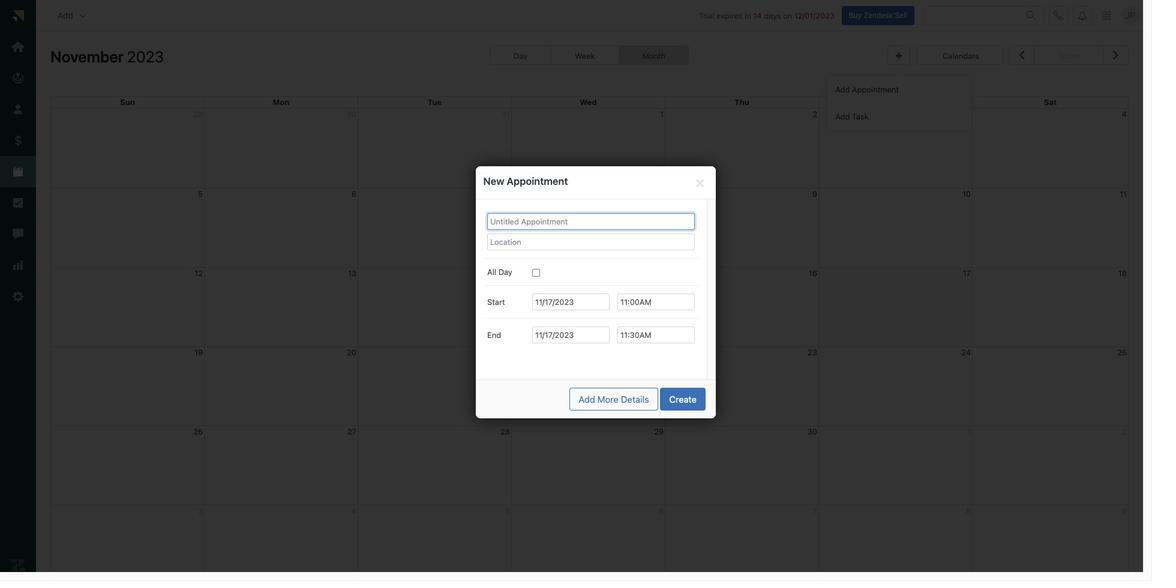 Task type: locate. For each thing, give the bounding box(es) containing it.
sun
[[120, 97, 135, 107]]

add left chevron down image
[[58, 10, 73, 20]]

tue
[[428, 97, 442, 107]]

angle left image
[[1020, 47, 1025, 63]]

add for add appointment
[[836, 84, 850, 94]]

chevron down image
[[78, 11, 88, 20]]

End Time text field
[[618, 327, 695, 343]]

add left 'more'
[[579, 394, 596, 404]]

trial
[[699, 11, 715, 20]]

add up the "add task"
[[836, 84, 850, 94]]

0 horizontal spatial appointment
[[507, 175, 568, 187]]

9
[[813, 189, 818, 199]]

28
[[501, 427, 510, 436]]

add task
[[836, 111, 869, 121]]

sat
[[1045, 97, 1058, 107]]

calendars
[[943, 51, 980, 61]]

mon
[[273, 97, 290, 107]]

24
[[962, 347, 972, 357]]

add for add task
[[836, 111, 850, 121]]

1 vertical spatial appointment
[[507, 175, 568, 187]]

20
[[347, 347, 357, 357]]

all day
[[488, 267, 513, 277]]

add appointment
[[836, 84, 899, 94]]

add
[[58, 10, 73, 20], [836, 84, 850, 94], [836, 111, 850, 121], [579, 394, 596, 404]]

november
[[50, 47, 124, 66]]

1 vertical spatial 14
[[502, 268, 510, 278]]

create link
[[661, 388, 706, 410]]

14 right all
[[502, 268, 510, 278]]

buy
[[849, 11, 862, 20]]

12
[[195, 268, 203, 278]]

1 horizontal spatial 14
[[754, 11, 762, 20]]

calls image
[[1054, 11, 1064, 20]]

appointment up fri
[[853, 84, 899, 94]]

10
[[963, 189, 972, 199]]

add inside button
[[58, 10, 73, 20]]

0 vertical spatial appointment
[[853, 84, 899, 94]]

week
[[575, 51, 595, 61]]

14 right in
[[754, 11, 762, 20]]

Start Time text field
[[618, 294, 695, 310]]

new appointment
[[484, 175, 568, 187]]

add more details link
[[570, 388, 659, 410]]

11
[[1121, 189, 1128, 199]]

end
[[488, 330, 501, 340]]

day
[[499, 267, 513, 277]]

appointment
[[853, 84, 899, 94], [507, 175, 568, 187]]

task
[[853, 111, 869, 121]]

buy zendesk sell
[[849, 11, 908, 20]]

2
[[813, 109, 818, 119]]

add left task
[[836, 111, 850, 121]]

wed
[[580, 97, 597, 107]]

add button
[[48, 3, 97, 27]]

zendesk image
[[10, 558, 26, 573]]

Start Date text field
[[533, 294, 610, 310]]

search image
[[1027, 11, 1037, 20]]

create
[[670, 394, 697, 404]]

buy zendesk sell button
[[842, 6, 915, 25]]

13
[[348, 268, 357, 278]]

None checkbox
[[533, 269, 540, 277]]

Untitled Appointment text field
[[488, 213, 695, 230]]

6
[[352, 189, 357, 199]]

19
[[194, 347, 203, 357]]

appointment right new
[[507, 175, 568, 187]]

in
[[745, 11, 752, 20]]

3
[[967, 109, 972, 119]]

4
[[1123, 109, 1128, 119]]

14
[[754, 11, 762, 20], [502, 268, 510, 278]]

1 horizontal spatial appointment
[[853, 84, 899, 94]]

appointment for new appointment
[[507, 175, 568, 187]]

jp
[[1126, 10, 1136, 20]]



Task type: vqa. For each thing, say whether or not it's contained in the screenshot.
Add associated with Add Appointment
yes



Task type: describe. For each thing, give the bounding box(es) containing it.
details
[[621, 394, 650, 404]]

add for add
[[58, 10, 73, 20]]

zendesk
[[864, 11, 894, 20]]

5
[[198, 189, 203, 199]]

today
[[1059, 51, 1081, 61]]

add for add more details
[[579, 394, 596, 404]]

appointment for add appointment
[[853, 84, 899, 94]]

thu
[[735, 97, 750, 107]]

zendesk products image
[[1103, 11, 1111, 20]]

23
[[808, 347, 818, 357]]

27
[[348, 427, 357, 436]]

more
[[598, 394, 619, 404]]

add more details
[[579, 394, 650, 404]]

12/01/2023
[[795, 11, 835, 20]]

trial expires in 14 days on 12/01/2023
[[699, 11, 835, 20]]

26
[[193, 427, 203, 436]]

plus image
[[897, 52, 903, 60]]

start
[[488, 297, 505, 307]]

jp button
[[1122, 6, 1141, 25]]

29
[[655, 427, 664, 436]]

day
[[514, 51, 528, 61]]

Location text field
[[488, 234, 695, 250]]

sell
[[896, 11, 908, 20]]

16
[[809, 268, 818, 278]]

all
[[488, 267, 497, 277]]

End Date text field
[[533, 327, 610, 343]]

0 horizontal spatial 14
[[502, 268, 510, 278]]

×
[[695, 173, 705, 191]]

25
[[1118, 347, 1128, 357]]

november 2023
[[50, 47, 164, 66]]

× link
[[693, 173, 708, 191]]

0 vertical spatial 14
[[754, 11, 762, 20]]

expires
[[717, 11, 743, 20]]

17
[[964, 268, 972, 278]]

fri
[[891, 97, 901, 107]]

18
[[1119, 268, 1128, 278]]

on
[[784, 11, 793, 20]]

days
[[764, 11, 781, 20]]

angle right image
[[1114, 47, 1120, 63]]

30
[[808, 427, 818, 436]]

new
[[484, 175, 505, 187]]

2023
[[127, 47, 164, 66]]

bell image
[[1078, 11, 1088, 20]]

1
[[661, 109, 664, 119]]



